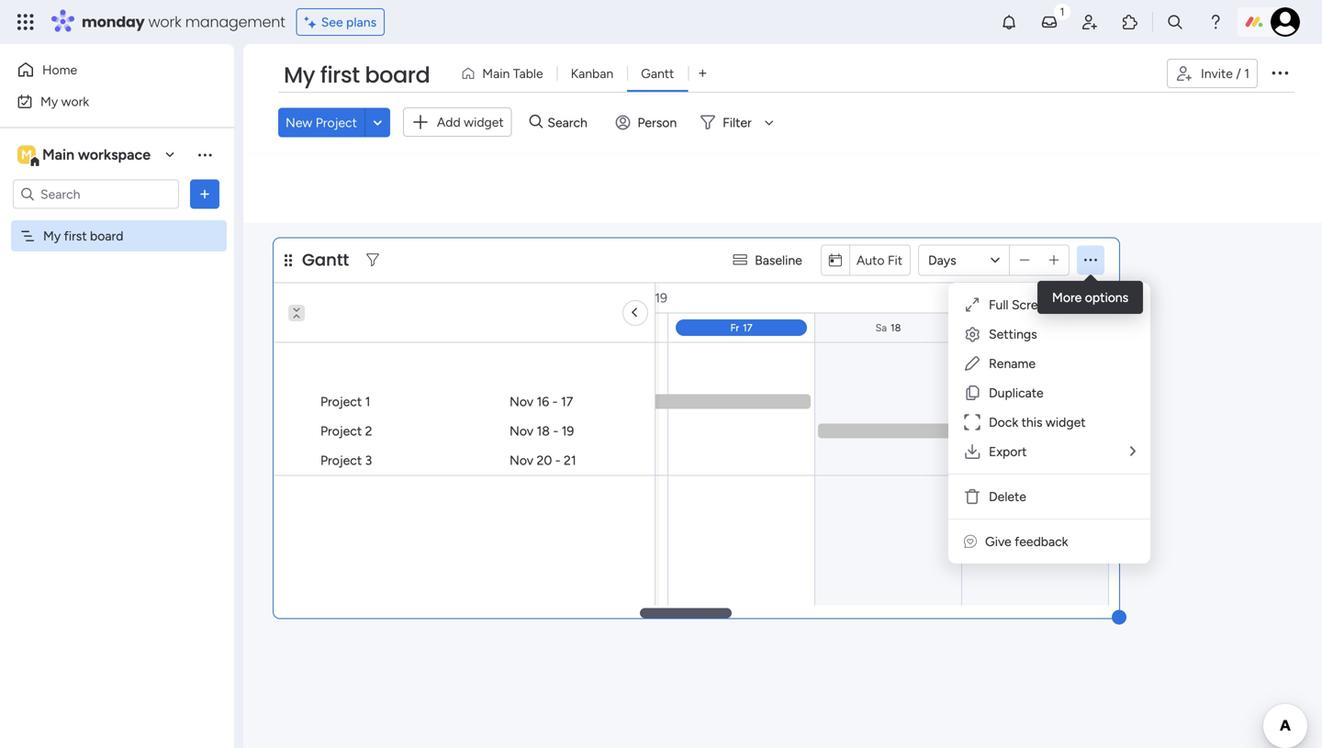 Task type: describe. For each thing, give the bounding box(es) containing it.
v2 collapse up image
[[288, 311, 305, 323]]

3
[[365, 453, 372, 468]]

settings image
[[963, 325, 982, 343]]

invite members image
[[1081, 13, 1099, 31]]

project inside button
[[316, 115, 357, 130]]

nov for nov 18 - 19
[[510, 423, 534, 439]]

Search in workspace field
[[39, 184, 153, 205]]

0 horizontal spatial 17
[[561, 394, 573, 410]]

14
[[303, 322, 313, 334]]

m
[[21, 147, 32, 163]]

filter button
[[693, 108, 780, 137]]

fit
[[888, 252, 903, 268]]

workspace selection element
[[17, 144, 153, 168]]

nov for nov 20 - 21
[[510, 453, 534, 468]]

apps image
[[1121, 13, 1140, 31]]

this
[[1022, 415, 1043, 430]]

main table
[[482, 66, 543, 81]]

v2 search image
[[530, 112, 543, 133]]

kanban
[[571, 66, 614, 81]]

my first board inside my first board list box
[[43, 228, 123, 244]]

project for project 3
[[320, 453, 362, 468]]

more
[[1052, 290, 1082, 305]]

workspace image
[[17, 145, 36, 165]]

gantt inside main content
[[302, 248, 349, 272]]

nov for nov 16 - 17
[[510, 394, 534, 410]]

project for project 2
[[320, 423, 362, 439]]

person button
[[608, 108, 688, 137]]

gantt button
[[627, 59, 688, 88]]

kanban button
[[557, 59, 627, 88]]

project for project 1
[[320, 394, 362, 410]]

list arrow image
[[1130, 445, 1136, 458]]

angle right image
[[634, 305, 637, 321]]

dock
[[989, 415, 1019, 430]]

full screen image
[[963, 296, 982, 314]]

sa 18
[[876, 322, 901, 334]]

fr 17
[[730, 322, 753, 334]]

rename image
[[963, 354, 982, 373]]

workspace
[[78, 146, 151, 163]]

days
[[928, 253, 957, 268]]

invite / 1 button
[[1167, 59, 1258, 88]]

add
[[437, 114, 461, 130]]

su 19
[[1023, 322, 1048, 334]]

1 horizontal spatial options image
[[1269, 61, 1291, 83]]

invite / 1
[[1201, 66, 1250, 81]]

1 vertical spatial options image
[[196, 185, 214, 203]]

person
[[638, 115, 677, 130]]

add widget button
[[403, 107, 512, 137]]

settings
[[989, 326, 1037, 342]]

delete image
[[963, 488, 982, 506]]

export image
[[963, 443, 982, 461]]

select product image
[[17, 13, 35, 31]]

feedback
[[1015, 534, 1068, 550]]

My first board field
[[279, 60, 435, 91]]

full
[[989, 297, 1009, 313]]

tu
[[288, 322, 299, 334]]

gantt inside button
[[641, 66, 674, 81]]

board inside list box
[[90, 228, 123, 244]]

baseline button
[[726, 246, 813, 275]]

add widget
[[437, 114, 504, 130]]

monday
[[82, 11, 145, 32]]

home
[[42, 62, 77, 78]]

delete
[[989, 489, 1027, 505]]

notifications image
[[1000, 13, 1018, 31]]

new project
[[286, 115, 357, 130]]

menu inside gantt main content
[[949, 283, 1151, 564]]

nov 13 - nov 19
[[574, 290, 668, 306]]

tu 14
[[288, 322, 313, 334]]

project 1
[[320, 394, 370, 410]]

18 for nov
[[537, 423, 550, 439]]

my inside list box
[[43, 228, 61, 244]]

project 3
[[320, 453, 372, 468]]

new project button
[[278, 108, 364, 137]]

work for my
[[61, 94, 89, 109]]

duplicate
[[989, 385, 1044, 401]]

project 2
[[320, 423, 372, 439]]

angle down image
[[373, 115, 382, 129]]

export
[[989, 444, 1027, 460]]

1 vertical spatial 19
[[1038, 322, 1048, 334]]

invite
[[1201, 66, 1233, 81]]

su
[[1023, 322, 1035, 334]]

16
[[537, 394, 549, 410]]



Task type: locate. For each thing, give the bounding box(es) containing it.
option
[[0, 219, 234, 223]]

first down "search in workspace" field
[[64, 228, 87, 244]]

0 horizontal spatial my first board
[[43, 228, 123, 244]]

1 horizontal spatial my first board
[[284, 60, 430, 90]]

- for 13
[[619, 290, 625, 306]]

19 right angle right image
[[655, 290, 668, 306]]

nov right 13
[[628, 290, 652, 306]]

0 vertical spatial board
[[365, 60, 430, 90]]

rename
[[989, 356, 1036, 371]]

my
[[284, 60, 315, 90], [40, 94, 58, 109], [43, 228, 61, 244]]

new
[[286, 115, 312, 130]]

main inside button
[[482, 66, 510, 81]]

arrow down image
[[758, 111, 780, 133]]

john smith image
[[1271, 7, 1300, 37]]

- for 16
[[553, 394, 558, 410]]

work inside button
[[61, 94, 89, 109]]

2
[[365, 423, 372, 439]]

dapulse drag handle 3 image
[[285, 254, 292, 267]]

1 horizontal spatial board
[[365, 60, 430, 90]]

/
[[1236, 66, 1241, 81]]

menu containing full screen
[[949, 283, 1151, 564]]

0 horizontal spatial 1
[[365, 394, 370, 410]]

give feedback
[[985, 534, 1068, 550]]

main for main table
[[482, 66, 510, 81]]

- for 18
[[553, 423, 558, 439]]

main workspace
[[42, 146, 151, 163]]

19 right su
[[1038, 322, 1048, 334]]

my down "search in workspace" field
[[43, 228, 61, 244]]

nov left 13
[[577, 290, 601, 306]]

first inside list box
[[64, 228, 87, 244]]

first
[[320, 60, 360, 90], [64, 228, 87, 244]]

0 vertical spatial options image
[[1269, 61, 1291, 83]]

0 vertical spatial 18
[[891, 322, 901, 334]]

0 vertical spatial first
[[320, 60, 360, 90]]

duplicate image
[[963, 384, 982, 402]]

Search field
[[543, 110, 598, 135]]

see
[[321, 14, 343, 30]]

options
[[1085, 290, 1129, 305]]

- up nov 20 - 21
[[553, 423, 558, 439]]

widget inside popup button
[[464, 114, 504, 130]]

my down home
[[40, 94, 58, 109]]

- right the 16
[[553, 394, 558, 410]]

17
[[743, 322, 753, 334], [561, 394, 573, 410]]

nov down nov 16 - 17 on the bottom left of the page
[[510, 423, 534, 439]]

1 horizontal spatial work
[[148, 11, 181, 32]]

filter
[[723, 115, 752, 130]]

see plans button
[[296, 8, 385, 36]]

options image down "workspace options" icon
[[196, 185, 214, 203]]

my first board down "search in workspace" field
[[43, 228, 123, 244]]

see plans
[[321, 14, 377, 30]]

nov 20 - 21
[[510, 453, 576, 468]]

0 vertical spatial 19
[[655, 290, 668, 306]]

18 for sa
[[891, 322, 901, 334]]

1 up 2
[[365, 394, 370, 410]]

options image
[[1269, 61, 1291, 83], [196, 185, 214, 203]]

widget
[[464, 114, 504, 130], [1046, 415, 1086, 430]]

1 horizontal spatial 19
[[655, 290, 668, 306]]

nov 16 - 17
[[510, 394, 573, 410]]

main
[[482, 66, 510, 81], [42, 146, 74, 163]]

18
[[891, 322, 901, 334], [537, 423, 550, 439]]

0 horizontal spatial main
[[42, 146, 74, 163]]

my first board up angle down image
[[284, 60, 430, 90]]

gantt main content
[[81, 223, 1322, 748]]

give
[[985, 534, 1012, 550]]

project up project 2
[[320, 394, 362, 410]]

0 vertical spatial work
[[148, 11, 181, 32]]

first inside field
[[320, 60, 360, 90]]

v2 plus image
[[1049, 254, 1059, 267]]

0 horizontal spatial 19
[[562, 423, 574, 439]]

1 vertical spatial 1
[[365, 394, 370, 410]]

1 vertical spatial my first board
[[43, 228, 123, 244]]

my first board list box
[[0, 217, 234, 500]]

19 up the 21
[[562, 423, 574, 439]]

1 horizontal spatial main
[[482, 66, 510, 81]]

1 vertical spatial widget
[[1046, 415, 1086, 430]]

workspace options image
[[196, 145, 214, 164]]

2 vertical spatial my
[[43, 228, 61, 244]]

1 right the /
[[1244, 66, 1250, 81]]

1 vertical spatial my
[[40, 94, 58, 109]]

auto fit button
[[849, 246, 910, 275]]

1 vertical spatial board
[[90, 228, 123, 244]]

my work button
[[11, 87, 197, 116]]

- right 13
[[619, 290, 625, 306]]

project left 3
[[320, 453, 362, 468]]

1 horizontal spatial first
[[320, 60, 360, 90]]

v2 collapse down image
[[288, 298, 305, 310]]

1 inside gantt main content
[[365, 394, 370, 410]]

inbox image
[[1040, 13, 1059, 31]]

my inside button
[[40, 94, 58, 109]]

0 vertical spatial widget
[[464, 114, 504, 130]]

board down "search in workspace" field
[[90, 228, 123, 244]]

work down home
[[61, 94, 89, 109]]

nov left 20
[[510, 453, 534, 468]]

1 vertical spatial main
[[42, 146, 74, 163]]

help image
[[1207, 13, 1225, 31]]

gantt
[[641, 66, 674, 81], [302, 248, 349, 272]]

gantt left add view image
[[641, 66, 674, 81]]

- for 20
[[555, 453, 561, 468]]

1 horizontal spatial 18
[[891, 322, 901, 334]]

home button
[[11, 55, 197, 84]]

1 horizontal spatial widget
[[1046, 415, 1086, 430]]

baseline
[[755, 253, 802, 268]]

my inside field
[[284, 60, 315, 90]]

0 horizontal spatial work
[[61, 94, 89, 109]]

widget right add
[[464, 114, 504, 130]]

main for main workspace
[[42, 146, 74, 163]]

1 vertical spatial 17
[[561, 394, 573, 410]]

0 horizontal spatial board
[[90, 228, 123, 244]]

v2 user feedback image
[[964, 534, 977, 550]]

17 right the 16
[[561, 394, 573, 410]]

1 horizontal spatial 1
[[1244, 66, 1250, 81]]

more dots image
[[1085, 254, 1097, 267]]

1 horizontal spatial gantt
[[641, 66, 674, 81]]

0 vertical spatial main
[[482, 66, 510, 81]]

0 horizontal spatial widget
[[464, 114, 504, 130]]

auto fit
[[857, 252, 903, 268]]

0 vertical spatial gantt
[[641, 66, 674, 81]]

1 vertical spatial first
[[64, 228, 87, 244]]

20
[[537, 453, 552, 468]]

13
[[604, 290, 616, 306]]

menu
[[949, 283, 1151, 564]]

my first board
[[284, 60, 430, 90], [43, 228, 123, 244]]

nov for nov 13 - nov 19
[[577, 290, 601, 306]]

work for monday
[[148, 11, 181, 32]]

work
[[148, 11, 181, 32], [61, 94, 89, 109]]

project
[[316, 115, 357, 130], [320, 394, 362, 410], [320, 423, 362, 439], [320, 453, 362, 468]]

widget right this
[[1046, 415, 1086, 430]]

my work
[[40, 94, 89, 109]]

1 inside button
[[1244, 66, 1250, 81]]

v2 today image
[[829, 254, 842, 267]]

18 right sa
[[891, 322, 901, 334]]

my up new
[[284, 60, 315, 90]]

0 vertical spatial 17
[[743, 322, 753, 334]]

gantt right "dapulse drag handle 3" image
[[302, 248, 349, 272]]

-
[[619, 290, 625, 306], [553, 394, 558, 410], [553, 423, 558, 439], [555, 453, 561, 468]]

my first board inside my first board field
[[284, 60, 430, 90]]

nov 18 - 19
[[510, 423, 574, 439]]

19
[[655, 290, 668, 306], [1038, 322, 1048, 334], [562, 423, 574, 439]]

main inside 'workspace selection' element
[[42, 146, 74, 163]]

1 vertical spatial 18
[[537, 423, 550, 439]]

project right new
[[316, 115, 357, 130]]

0 vertical spatial my
[[284, 60, 315, 90]]

21
[[564, 453, 576, 468]]

0 horizontal spatial 18
[[537, 423, 550, 439]]

board
[[365, 60, 430, 90], [90, 228, 123, 244]]

1 image
[[1054, 1, 1071, 22]]

0 vertical spatial 1
[[1244, 66, 1250, 81]]

dock this widget
[[989, 415, 1086, 430]]

0 horizontal spatial first
[[64, 228, 87, 244]]

main left table
[[482, 66, 510, 81]]

dock this widget image
[[963, 413, 982, 432]]

options image right the /
[[1269, 61, 1291, 83]]

17 right the "fr"
[[743, 322, 753, 334]]

main table button
[[454, 59, 557, 88]]

1 vertical spatial gantt
[[302, 248, 349, 272]]

work right monday
[[148, 11, 181, 32]]

sa
[[876, 322, 887, 334]]

v2 funnel image
[[367, 254, 379, 267]]

18 down the 16
[[537, 423, 550, 439]]

more options
[[1052, 290, 1129, 305]]

0 horizontal spatial options image
[[196, 185, 214, 203]]

- left the 21
[[555, 453, 561, 468]]

1
[[1244, 66, 1250, 81], [365, 394, 370, 410]]

table
[[513, 66, 543, 81]]

add view image
[[699, 67, 707, 80]]

board up angle down image
[[365, 60, 430, 90]]

first up new project button
[[320, 60, 360, 90]]

auto
[[857, 252, 885, 268]]

search everything image
[[1166, 13, 1185, 31]]

v2 minus image
[[1020, 254, 1030, 267]]

nov
[[577, 290, 601, 306], [628, 290, 652, 306], [510, 394, 534, 410], [510, 423, 534, 439], [510, 453, 534, 468]]

nov left the 16
[[510, 394, 534, 410]]

2 horizontal spatial 19
[[1038, 322, 1048, 334]]

0 vertical spatial my first board
[[284, 60, 430, 90]]

1 vertical spatial work
[[61, 94, 89, 109]]

1 horizontal spatial 17
[[743, 322, 753, 334]]

plans
[[346, 14, 377, 30]]

project left 2
[[320, 423, 362, 439]]

main right workspace icon
[[42, 146, 74, 163]]

monday work management
[[82, 11, 285, 32]]

widget inside gantt main content
[[1046, 415, 1086, 430]]

full screen
[[989, 297, 1052, 313]]

0 horizontal spatial gantt
[[302, 248, 349, 272]]

board inside field
[[365, 60, 430, 90]]

2 vertical spatial 19
[[562, 423, 574, 439]]

fr
[[730, 322, 739, 334]]

screen
[[1012, 297, 1052, 313]]

management
[[185, 11, 285, 32]]



Task type: vqa. For each thing, say whether or not it's contained in the screenshot.
-
yes



